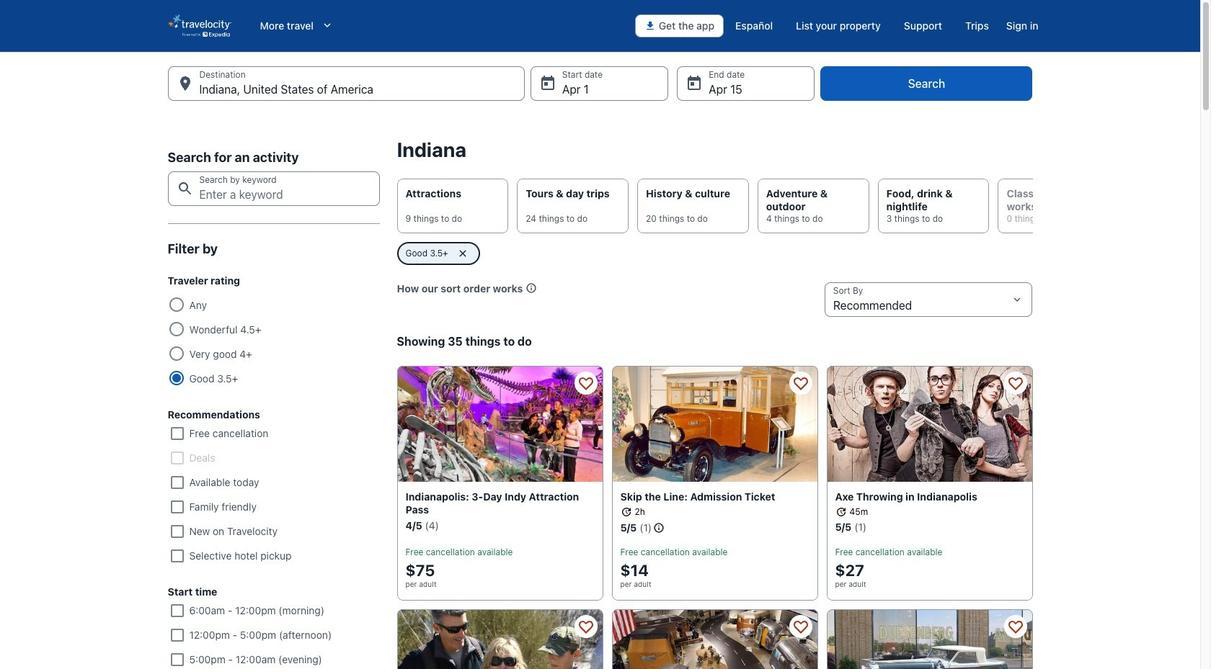 Task type: locate. For each thing, give the bounding box(es) containing it.
5.0 out of 5 with 1 review element for axe throwing in indianapolis image
[[835, 521, 852, 534]]

1 horizontal spatial 5.0 out of 5 with 1 review element
[[835, 521, 852, 534]]

5.0 out of 5 with 1 review element for skip the line: admission ticket image
[[620, 522, 637, 535]]

1 horizontal spatial xsmall image
[[620, 507, 632, 518]]

next image
[[1024, 198, 1042, 215]]

0 horizontal spatial 5.0 out of 5 with 1 review element
[[620, 522, 637, 535]]

0 vertical spatial xsmall image
[[526, 283, 537, 294]]

5.0 out of 5 with 1 review element down xsmall image
[[835, 521, 852, 534]]

skip the line: admission ticket image
[[612, 366, 818, 482]]

xsmall image
[[526, 283, 537, 294], [620, 507, 632, 518]]

5.0 out of 5 with 1 review element
[[835, 521, 852, 534], [620, 522, 637, 535]]

previous image
[[388, 198, 406, 215]]

auburn cord duesenberg automobile museum admission ticket image
[[827, 610, 1033, 670]]

5.0 out of 5 with 1 review element left more information about reviews 'icon'
[[620, 522, 637, 535]]

1 vertical spatial xsmall image
[[620, 507, 632, 518]]

axe throwing in indianapolis image
[[827, 366, 1033, 482]]

0 horizontal spatial xsmall image
[[526, 283, 537, 294]]



Task type: vqa. For each thing, say whether or not it's contained in the screenshot.
5.0 out of 5 with 1 review element associated with the bottommost xsmall image
yes



Task type: describe. For each thing, give the bounding box(es) containing it.
more information about reviews image
[[652, 523, 665, 536]]

skip the line to rv/mh hall of fame and museum image
[[612, 610, 818, 670]]

travelocity logo image
[[168, 14, 231, 37]]

download the app button image
[[644, 20, 656, 32]]

indianapolis: 3-day indy attraction pass image
[[397, 366, 603, 482]]

xsmall image
[[835, 507, 847, 518]]

amazing indianapolis scavenger hunt adventure image
[[397, 610, 603, 670]]

Enter a keyword text field
[[168, 172, 380, 206]]

4.0 out of 5 with 4 reviews element
[[406, 520, 422, 533]]



